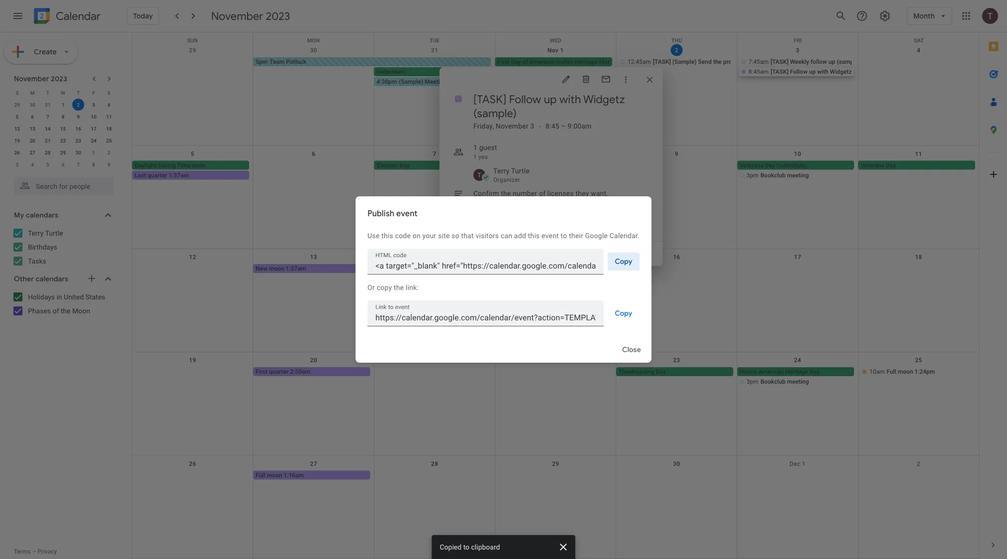 Task type: locate. For each thing, give the bounding box(es) containing it.
– right terms
[[32, 548, 36, 555]]

1 horizontal spatial send
[[698, 58, 712, 65]]

up inside the [task] follow up with widgetz (sample) friday, november 3 ⋅ 8:45 – 9:00am
[[544, 92, 557, 106]]

4 for 1
[[108, 102, 110, 108]]

3
[[796, 47, 800, 54], [92, 102, 95, 108], [530, 122, 534, 130], [16, 161, 19, 167]]

5
[[16, 114, 19, 120], [191, 150, 194, 157], [46, 161, 49, 167]]

cell containing halloween
[[374, 57, 616, 87]]

23 up thanksgiving day 'button'
[[673, 357, 680, 364]]

2023
[[266, 9, 290, 23], [51, 74, 67, 83]]

1 vertical spatial 13
[[310, 254, 317, 261]]

1 veterans from the left
[[740, 162, 764, 169]]

0 vertical spatial 20
[[30, 138, 35, 144]]

thanksgiving day button
[[616, 367, 733, 376]]

5 for november 2023
[[16, 114, 19, 120]]

0 horizontal spatial to
[[463, 543, 470, 551]]

1 horizontal spatial first
[[498, 58, 510, 65]]

grid containing 2
[[132, 32, 979, 559]]

25 inside grid
[[915, 357, 922, 364]]

8:45am [task] follow up with widgetz (sample)
[[749, 68, 877, 75]]

0 horizontal spatial quarter
[[148, 172, 167, 179]]

heritage right native
[[785, 368, 808, 375]]

2 this from the left
[[528, 232, 540, 240]]

0 vertical spatial 16
[[76, 126, 81, 132]]

10 inside 10 element
[[91, 114, 96, 120]]

28 inside november 2023 grid
[[45, 150, 51, 156]]

of
[[523, 58, 528, 65], [539, 189, 546, 197], [53, 307, 59, 315]]

with inside cell
[[817, 68, 829, 75]]

20 element
[[26, 135, 38, 147]]

8 up 15 element
[[62, 114, 64, 120]]

24
[[91, 138, 96, 144], [794, 357, 801, 364]]

2 vertical spatial (sample)
[[399, 78, 423, 85]]

6 inside grid
[[312, 150, 315, 157]]

0 vertical spatial (sample)
[[672, 58, 697, 65]]

5 inside grid
[[191, 150, 194, 157]]

1 horizontal spatial 11
[[915, 150, 922, 157]]

8:45
[[546, 122, 559, 130]]

send left proposal
[[698, 58, 712, 65]]

other
[[14, 275, 34, 284]]

8 down december 1 element
[[92, 161, 95, 167]]

today
[[133, 11, 153, 20]]

turtle up the birthdays
[[45, 229, 63, 237]]

cell
[[132, 57, 253, 87], [374, 57, 616, 87], [495, 57, 634, 87], [737, 57, 877, 87], [858, 57, 979, 87], [132, 161, 253, 181], [253, 161, 374, 181], [495, 161, 616, 181], [616, 161, 737, 181], [737, 161, 858, 181], [132, 264, 253, 274], [374, 264, 495, 274], [495, 264, 616, 274], [616, 264, 737, 274], [737, 264, 858, 274], [132, 367, 253, 387], [374, 367, 495, 387], [495, 367, 616, 387], [737, 367, 858, 387], [132, 471, 253, 481], [374, 471, 495, 481], [495, 471, 616, 481], [616, 471, 737, 481], [737, 471, 858, 481]]

1 3pm bookclub meeting from the top
[[747, 172, 809, 179]]

1 vertical spatial calendars
[[36, 275, 68, 284]]

24 down 17 "element"
[[91, 138, 96, 144]]

[task] for [task] (sample) send the proposal document
[[653, 58, 671, 65]]

close button
[[616, 338, 648, 362]]

11 inside grid
[[915, 150, 922, 157]]

1 3pm from the top
[[747, 172, 759, 179]]

(sample) down the thu
[[672, 58, 697, 65]]

0 horizontal spatial 5
[[16, 114, 19, 120]]

cell containing native american heritage day
[[737, 367, 858, 387]]

1 vertical spatial 21
[[431, 357, 438, 364]]

31 inside "element"
[[45, 102, 51, 108]]

7 up election day button
[[433, 150, 436, 157]]

0 horizontal spatial s
[[16, 90, 19, 96]]

use
[[368, 232, 380, 240]]

heritage up delete event image
[[575, 58, 598, 65]]

day inside row
[[511, 58, 521, 65]]

17 element
[[88, 123, 100, 135]]

confirm the number of licenses they want.
[[473, 189, 608, 197]]

last quarter 1:37am button
[[132, 171, 249, 180]]

day for election day
[[400, 162, 410, 169]]

19 element
[[11, 135, 23, 147]]

clipboard
[[471, 543, 500, 551]]

27 down 20 element
[[30, 150, 35, 156]]

0 vertical spatial 26
[[14, 150, 20, 156]]

[task] down discussion
[[473, 92, 507, 106]]

heritage
[[575, 58, 598, 65], [785, 368, 808, 375]]

9 inside december 9 element
[[108, 161, 110, 167]]

day inside 'button'
[[656, 368, 666, 375]]

the inside other calendars list
[[61, 307, 71, 315]]

2 3pm bookclub meeting from the top
[[747, 378, 809, 385]]

None search field
[[0, 173, 124, 195]]

event
[[396, 209, 418, 219], [542, 232, 559, 240]]

0 vertical spatial (sample)
[[837, 58, 861, 65]]

11 for sun
[[915, 150, 922, 157]]

4
[[917, 47, 921, 54], [108, 102, 110, 108], [31, 161, 34, 167]]

1 meeting from the top
[[787, 172, 809, 179]]

(sample) inside '5pm team potluck halloween 4:30pm (sample) meeting - final discussion about the deal'
[[399, 78, 423, 85]]

grid
[[132, 32, 979, 559]]

2023 up w
[[51, 74, 67, 83]]

0 vertical spatial 3pm
[[747, 172, 759, 179]]

0 horizontal spatial 28
[[45, 150, 51, 156]]

17 inside "element"
[[91, 126, 96, 132]]

moon left 1:16am
[[267, 472, 282, 479]]

10 up veterans day (substitute) button
[[794, 150, 801, 157]]

1 s from the left
[[16, 90, 19, 96]]

4 inside grid
[[917, 47, 921, 54]]

terry for terry turtle
[[28, 229, 44, 237]]

terry up organizer
[[493, 167, 510, 175]]

0 vertical spatial 10
[[91, 114, 96, 120]]

23 down 16 element at the left top of the page
[[76, 138, 81, 144]]

5pm team potluck halloween 4:30pm (sample) meeting - final discussion about the deal
[[256, 58, 533, 85]]

0 horizontal spatial widgetz
[[583, 92, 625, 106]]

terry inside "my calendars" list
[[28, 229, 44, 237]]

6 for november 2023
[[31, 114, 34, 120]]

23 inside grid
[[673, 357, 680, 364]]

calendars inside dropdown button
[[26, 211, 58, 220]]

27 up full moon 1:16am button
[[310, 460, 317, 467]]

election day button
[[374, 161, 491, 170]]

follow
[[811, 58, 827, 65]]

0 vertical spatial 25
[[106, 138, 112, 144]]

moon for 30
[[267, 472, 282, 479]]

1 horizontal spatial 19
[[189, 357, 196, 364]]

first for first quarter 2:50am
[[256, 368, 268, 375]]

13 inside grid
[[310, 254, 317, 261]]

3pm bookclub meeting down veterans day (substitute)
[[747, 172, 809, 179]]

26 inside november 2023 grid
[[14, 150, 20, 156]]

19 inside 19 element
[[14, 138, 20, 144]]

[task] down document
[[771, 68, 789, 75]]

1 horizontal spatial heritage
[[785, 368, 808, 375]]

1 vertical spatial 6
[[312, 150, 315, 157]]

24 element
[[88, 135, 100, 147]]

american right native
[[758, 368, 784, 375]]

0 horizontal spatial this
[[382, 232, 393, 240]]

bookclub down native american heritage day
[[761, 378, 786, 385]]

moon right new
[[269, 265, 284, 272]]

(sample) for widgetz
[[473, 106, 517, 120]]

my calendars
[[14, 211, 58, 220]]

0 vertical spatial quarter
[[148, 172, 167, 179]]

0 horizontal spatial with
[[560, 92, 581, 106]]

3pm bookclub meeting down native american heritage day
[[747, 378, 809, 385]]

october 31 element
[[42, 99, 54, 111]]

0 horizontal spatial 13
[[30, 126, 35, 132]]

this right add
[[528, 232, 540, 240]]

11 up 18 element at the left top of the page
[[106, 114, 112, 120]]

1 horizontal spatial terry
[[493, 167, 510, 175]]

1 horizontal spatial 25
[[915, 357, 922, 364]]

24 up native american heritage day button
[[794, 357, 801, 364]]

1 horizontal spatial november 2023
[[211, 9, 290, 23]]

that
[[461, 232, 474, 240]]

1 bookclub from the top
[[761, 172, 786, 179]]

november inside the [task] follow up with widgetz (sample) friday, november 3 ⋅ 8:45 – 9:00am
[[496, 122, 529, 130]]

5pm
[[256, 58, 268, 65]]

row group
[[9, 99, 117, 170]]

2 vertical spatial (sample)
[[473, 106, 517, 120]]

18
[[106, 126, 112, 132], [915, 254, 922, 261]]

1 vertical spatial 20
[[310, 357, 317, 364]]

turtle inside "my calendars" list
[[45, 229, 63, 237]]

october 29 element
[[11, 99, 23, 111]]

0 horizontal spatial up
[[544, 92, 557, 106]]

2 horizontal spatial (sample)
[[672, 58, 697, 65]]

[task] follow up with widgetz (sample) heading
[[473, 92, 625, 120]]

5 for sun
[[191, 150, 194, 157]]

calendars up terry turtle
[[26, 211, 58, 220]]

[task] up deal
[[529, 68, 547, 75]]

terry
[[493, 167, 510, 175], [28, 229, 44, 237]]

1 vertical spatial 3pm bookclub meeting
[[747, 378, 809, 385]]

new moon 1:27am button
[[253, 264, 370, 273]]

16 inside november 2023 grid
[[76, 126, 81, 132]]

4 down sat
[[917, 47, 921, 54]]

10 for sun
[[794, 150, 801, 157]]

2 3pm from the top
[[747, 378, 759, 385]]

my calendars list
[[2, 225, 124, 269]]

event up yes
[[542, 232, 559, 240]]

1 horizontal spatial 23
[[673, 357, 680, 364]]

25 up december 2 element on the left top of the page
[[106, 138, 112, 144]]

or copy the link:
[[368, 283, 419, 292]]

1 horizontal spatial turtle
[[511, 167, 530, 175]]

1 horizontal spatial with
[[817, 68, 829, 75]]

7 inside grid
[[433, 150, 436, 157]]

0 horizontal spatial –
[[32, 548, 36, 555]]

meeting down native american heritage day button
[[787, 378, 809, 385]]

to right copied
[[463, 543, 470, 551]]

3 down fri
[[796, 47, 800, 54]]

28 inside grid
[[431, 460, 438, 467]]

row containing 29
[[9, 99, 117, 111]]

about
[[495, 78, 510, 85]]

0 horizontal spatial 7
[[46, 114, 49, 120]]

1 vertical spatial (sample)
[[853, 68, 877, 75]]

up up 8:45
[[544, 92, 557, 106]]

2 vertical spatial moon
[[267, 472, 282, 479]]

1 vertical spatial 27
[[310, 460, 317, 467]]

0 horizontal spatial of
[[53, 307, 59, 315]]

0 vertical spatial 19
[[14, 138, 20, 144]]

in
[[57, 293, 62, 301]]

7 down october 31 "element"
[[46, 114, 49, 120]]

event up code
[[396, 209, 418, 219]]

this
[[382, 232, 393, 240], [528, 232, 540, 240]]

0 vertical spatial 3pm bookclub meeting
[[747, 172, 809, 179]]

24 inside grid
[[794, 357, 801, 364]]

december 5 element
[[42, 158, 54, 170]]

follow down deal
[[509, 92, 541, 106]]

0 vertical spatial american
[[530, 58, 555, 65]]

follow down weekly
[[790, 68, 808, 75]]

0 horizontal spatial 11
[[106, 114, 112, 120]]

0 horizontal spatial t
[[46, 90, 49, 96]]

moon
[[269, 265, 284, 272], [898, 368, 913, 375], [267, 472, 282, 479]]

november 2023 up 5pm
[[211, 9, 290, 23]]

copy
[[615, 257, 632, 266], [615, 309, 632, 318]]

december 7 element
[[72, 158, 84, 170]]

12 inside november 2023 grid
[[14, 126, 20, 132]]

maybe button
[[598, 247, 630, 261]]

1 vertical spatial quarter
[[269, 368, 289, 375]]

1 vertical spatial follow
[[509, 92, 541, 106]]

0 vertical spatial bookclub
[[761, 172, 786, 179]]

10am full moon 1:24pm
[[870, 368, 935, 375]]

s right f
[[107, 90, 110, 96]]

quarter left 2:50am at the bottom
[[269, 368, 289, 375]]

birthdays
[[28, 243, 57, 251]]

3 inside the [task] follow up with widgetz (sample) friday, november 3 ⋅ 8:45 – 9:00am
[[530, 122, 534, 130]]

1 horizontal spatial 6
[[62, 161, 64, 167]]

calendars inside dropdown button
[[36, 275, 68, 284]]

2 vertical spatial 9
[[108, 161, 110, 167]]

3pm down veterans day (substitute)
[[747, 172, 759, 179]]

veterans
[[740, 162, 764, 169], [861, 162, 885, 169]]

2 veterans from the left
[[861, 162, 885, 169]]

[task] follow up with widgetz (sample) friday, november 3 ⋅ 8:45 – 9:00am
[[473, 92, 625, 130]]

send for proposal
[[698, 58, 712, 65]]

turtle
[[511, 167, 530, 175], [45, 229, 63, 237]]

1 this from the left
[[382, 232, 393, 240]]

heritage inside button
[[785, 368, 808, 375]]

first left 2:50am at the bottom
[[256, 368, 268, 375]]

1 horizontal spatial 27
[[310, 460, 317, 467]]

other calendars list
[[2, 289, 124, 319]]

31 for 1
[[45, 102, 51, 108]]

10 up 17 "element"
[[91, 114, 96, 120]]

26 for dec 1
[[189, 460, 196, 467]]

3 inside grid
[[796, 47, 800, 54]]

row containing s
[[9, 87, 117, 99]]

11 up veterans day "button"
[[915, 150, 922, 157]]

3pm bookclub meeting for american
[[747, 378, 809, 385]]

1 vertical spatial up
[[809, 68, 816, 75]]

1 horizontal spatial veterans
[[861, 162, 885, 169]]

2 cell
[[71, 99, 86, 111]]

0 vertical spatial with
[[817, 68, 829, 75]]

meeting down veterans day (substitute) button
[[787, 172, 809, 179]]

3 down 26 element
[[16, 161, 19, 167]]

3 up 10 element
[[92, 102, 95, 108]]

american down nov
[[530, 58, 555, 65]]

december 2 element
[[103, 147, 115, 158]]

17 inside grid
[[794, 254, 801, 261]]

5 down 28 element at the left of page
[[46, 161, 49, 167]]

0 vertical spatial up
[[829, 58, 835, 65]]

privacy link
[[38, 548, 57, 555]]

the
[[713, 58, 722, 65], [589, 68, 598, 75], [512, 78, 520, 85], [501, 189, 511, 197], [394, 283, 404, 292], [61, 307, 71, 315]]

my calendars button
[[2, 207, 124, 223]]

9 for november 2023
[[77, 114, 80, 120]]

[task] left weekly
[[771, 58, 789, 65]]

calendar.
[[610, 232, 640, 240]]

10
[[91, 114, 96, 120], [794, 150, 801, 157]]

28 element
[[42, 147, 54, 158]]

day inside "button"
[[886, 162, 896, 169]]

to left their
[[561, 232, 567, 240]]

veterans for veterans day (substitute)
[[740, 162, 764, 169]]

cell containing 7:45am
[[737, 57, 877, 87]]

day for thanksgiving day
[[656, 368, 666, 375]]

the down 1:45pm
[[512, 78, 520, 85]]

2 horizontal spatial up
[[829, 58, 835, 65]]

0 vertical spatial 2023
[[266, 9, 290, 23]]

december 8 element
[[88, 158, 100, 170]]

28 for 1
[[45, 150, 51, 156]]

this right the use
[[382, 232, 393, 240]]

turtle inside terry turtle organizer
[[511, 167, 530, 175]]

0 vertical spatial 27
[[30, 150, 35, 156]]

november 2023 grid
[[9, 87, 117, 170]]

american inside first day of american indian heritage month button
[[530, 58, 555, 65]]

of up 1:45pm
[[523, 58, 528, 65]]

None text field
[[376, 259, 596, 273], [376, 311, 596, 325], [376, 259, 596, 273], [376, 311, 596, 325]]

5 inside "december 5" element
[[46, 161, 49, 167]]

3pm down native
[[747, 378, 759, 385]]

27 inside november 2023 grid
[[30, 150, 35, 156]]

bookclub
[[761, 172, 786, 179], [761, 378, 786, 385]]

meeting
[[787, 172, 809, 179], [787, 378, 809, 385]]

0 horizontal spatial (sample)
[[399, 78, 423, 85]]

deal
[[522, 78, 533, 85]]

1 vertical spatial with
[[560, 92, 581, 106]]

row containing 3
[[9, 158, 117, 170]]

(sample) for [task] (sample) send the proposal document
[[672, 58, 697, 65]]

use this code on your site so that visitors can add this event to their google calendar.
[[368, 232, 640, 240]]

november 2023 up m
[[14, 74, 67, 83]]

[task] for [task] follow up with widgetz (sample)
[[771, 68, 789, 75]]

0 horizontal spatial 26
[[14, 150, 20, 156]]

bookclub down veterans day (substitute)
[[761, 172, 786, 179]]

9:00am
[[568, 122, 592, 130]]

1 horizontal spatial 22
[[552, 357, 559, 364]]

13 up new moon 1:27am button
[[310, 254, 317, 261]]

20 inside grid
[[310, 357, 317, 364]]

2023 up team
[[266, 9, 290, 23]]

12 inside grid
[[189, 254, 196, 261]]

organizer
[[493, 176, 520, 183]]

31 down tue
[[431, 47, 438, 54]]

10 inside grid
[[794, 150, 801, 157]]

[task] right 12:45am
[[653, 58, 671, 65]]

4 up 11 element
[[108, 102, 110, 108]]

native american heritage day button
[[737, 367, 854, 376]]

with down delete event image
[[560, 92, 581, 106]]

(sample) for up
[[837, 58, 861, 65]]

2 copy from the top
[[615, 309, 632, 318]]

21 element
[[42, 135, 54, 147]]

veterans inside veterans day (substitute) button
[[740, 162, 764, 169]]

1 vertical spatial (sample)
[[548, 68, 573, 75]]

s
[[16, 90, 19, 96], [107, 90, 110, 96]]

widgetz inside the [task] follow up with widgetz (sample) friday, november 3 ⋅ 8:45 – 9:00am
[[583, 92, 625, 106]]

1 vertical spatial 11
[[915, 150, 922, 157]]

1 vertical spatial november 2023
[[14, 74, 67, 83]]

moon inside button
[[267, 472, 282, 479]]

november
[[211, 9, 263, 23], [14, 74, 49, 83], [496, 122, 529, 130]]

tue
[[430, 37, 440, 44]]

6 inside row
[[62, 161, 64, 167]]

1 vertical spatial 2023
[[51, 74, 67, 83]]

2
[[675, 47, 679, 54], [77, 102, 80, 108], [108, 150, 110, 156], [917, 460, 921, 467]]

widgetz down 7:45am [task] weekly follow up (sample)
[[830, 68, 852, 75]]

1 horizontal spatial (sample)
[[548, 68, 573, 75]]

m
[[30, 90, 35, 96]]

20 inside grid
[[30, 138, 35, 144]]

29 element
[[57, 147, 69, 158]]

2 vertical spatial up
[[544, 92, 557, 106]]

1 horizontal spatial 24
[[794, 357, 801, 364]]

1 vertical spatial 5
[[191, 150, 194, 157]]

1 vertical spatial 8
[[92, 161, 95, 167]]

0 vertical spatial copy
[[615, 257, 632, 266]]

11 inside 11 element
[[106, 114, 112, 120]]

1 vertical spatial first
[[256, 368, 268, 375]]

1 vertical spatial 26
[[189, 460, 196, 467]]

2 horizontal spatial 5
[[191, 150, 194, 157]]

27 inside grid
[[310, 460, 317, 467]]

tab list
[[980, 32, 1007, 531]]

moon inside button
[[269, 265, 284, 272]]

25 up 1:24pm
[[915, 357, 922, 364]]

copy down calendar.
[[615, 257, 632, 266]]

0 horizontal spatial veterans
[[740, 162, 764, 169]]

7 for november 2023
[[46, 114, 49, 120]]

– right 8:45
[[561, 122, 566, 130]]

thanksgiving
[[619, 368, 655, 375]]

veterans inside veterans day "button"
[[861, 162, 885, 169]]

13 up 20 element
[[30, 126, 35, 132]]

widgetz down "email event details" 'icon' on the right top of the page
[[583, 92, 625, 106]]

3pm bookclub meeting for day
[[747, 172, 809, 179]]

9 inside grid
[[675, 150, 679, 157]]

5 up daylight saving time ends 'button'
[[191, 150, 194, 157]]

0 horizontal spatial follow
[[509, 92, 541, 106]]

of right number at the right top of page
[[539, 189, 546, 197]]

20
[[30, 138, 35, 144], [310, 357, 317, 364]]

(sample) down first day of american indian heritage month
[[548, 68, 573, 75]]

december 1 element
[[88, 147, 100, 158]]

1 vertical spatial november
[[14, 74, 49, 83]]

1 right dec
[[802, 460, 806, 467]]

1 horizontal spatial 2023
[[266, 9, 290, 23]]

0 vertical spatial 24
[[91, 138, 96, 144]]

9 for sun
[[675, 150, 679, 157]]

1 vertical spatial 19
[[189, 357, 196, 364]]

20 up the 27 element
[[30, 138, 35, 144]]

(sample) inside cell
[[548, 68, 573, 75]]

–
[[561, 122, 566, 130], [32, 548, 36, 555]]

nov 1
[[548, 47, 564, 54]]

the left link:
[[394, 283, 404, 292]]

1 down the 24 element
[[92, 150, 95, 156]]

the inside '5pm team potluck halloween 4:30pm (sample) meeting - final discussion about the deal'
[[512, 78, 520, 85]]

1 vertical spatial copy button
[[608, 302, 640, 325]]

discussion
[[465, 78, 494, 85]]

copy up the close
[[615, 309, 632, 318]]

13
[[30, 126, 35, 132], [310, 254, 317, 261]]

5 down october 29 element on the left top of page
[[16, 114, 19, 120]]

0 horizontal spatial 10
[[91, 114, 96, 120]]

(sample) inside the [task] follow up with widgetz (sample) friday, november 3 ⋅ 8:45 – 9:00am
[[473, 106, 517, 120]]

1 vertical spatial to
[[463, 543, 470, 551]]

or
[[368, 283, 375, 292]]

day
[[511, 58, 521, 65], [400, 162, 410, 169], [765, 162, 775, 169], [886, 162, 896, 169], [656, 368, 666, 375], [810, 368, 820, 375]]

the down holidays in united states at the left of page
[[61, 307, 71, 315]]

calendar heading
[[54, 9, 101, 23]]

veterans day
[[861, 162, 896, 169]]

yes button
[[543, 247, 567, 261]]

t
[[46, 90, 49, 96], [77, 90, 80, 96]]

team
[[270, 58, 285, 65]]

28
[[45, 150, 51, 156], [431, 460, 438, 467]]

2 s from the left
[[107, 90, 110, 96]]

the inside publish event dialog
[[394, 283, 404, 292]]

of down in
[[53, 307, 59, 315]]

1 vertical spatial 18
[[915, 254, 922, 261]]

first up 1:45pm
[[498, 58, 510, 65]]

moon left 1:24pm
[[898, 368, 913, 375]]

s up october 29 element on the left top of page
[[16, 90, 19, 96]]

2 inside cell
[[77, 102, 80, 108]]

quarter down saving
[[148, 172, 167, 179]]

the left proposal
[[713, 58, 722, 65]]

23 element
[[72, 135, 84, 147]]

2 meeting from the top
[[787, 378, 809, 385]]

new
[[256, 265, 268, 272]]

19
[[14, 138, 20, 144], [189, 357, 196, 364]]

calendars for my calendars
[[26, 211, 58, 220]]

f
[[92, 90, 95, 96]]

2 horizontal spatial 6
[[312, 150, 315, 157]]

24 inside november 2023 grid
[[91, 138, 96, 144]]

copy button down calendar.
[[608, 250, 640, 274]]

turtle up organizer
[[511, 167, 530, 175]]

send
[[698, 58, 712, 65], [574, 68, 588, 75]]

0 vertical spatial 13
[[30, 126, 35, 132]]

[task] for [task] weekly follow up (sample)
[[771, 58, 789, 65]]

2 bookclub from the top
[[761, 378, 786, 385]]

row containing 2
[[132, 42, 979, 146]]

27
[[30, 150, 35, 156], [310, 460, 317, 467]]

up right follow
[[829, 58, 835, 65]]

of inside first day of american indian heritage month button
[[523, 58, 528, 65]]

27 for dec 1
[[310, 460, 317, 467]]

0 horizontal spatial turtle
[[45, 229, 63, 237]]

copy button up the close
[[608, 302, 640, 325]]

with down follow
[[817, 68, 829, 75]]

terry inside terry turtle organizer
[[493, 167, 510, 175]]

4 down the 27 element
[[31, 161, 34, 167]]

send inside cell
[[574, 68, 588, 75]]

1 vertical spatial send
[[574, 68, 588, 75]]

20 up first quarter 2:50am button
[[310, 357, 317, 364]]

terry for terry turtle organizer
[[493, 167, 510, 175]]

holidays in united states
[[28, 293, 105, 301]]

7 down 30 element
[[77, 161, 80, 167]]

thu
[[671, 37, 682, 44]]

row
[[132, 32, 979, 44], [132, 42, 979, 146], [9, 87, 117, 99], [9, 99, 117, 111], [9, 111, 117, 123], [9, 123, 117, 135], [9, 135, 117, 147], [132, 146, 979, 249], [9, 147, 117, 158], [9, 158, 117, 170], [132, 249, 979, 352], [132, 352, 979, 456], [132, 456, 979, 559]]

day for veterans day
[[886, 162, 896, 169]]

1 vertical spatial 12
[[189, 254, 196, 261]]

25 inside november 2023 grid
[[106, 138, 112, 144]]

12 element
[[11, 123, 23, 135]]

first
[[498, 58, 510, 65], [256, 368, 268, 375]]

3pm for native
[[747, 378, 759, 385]]

0 vertical spatial event
[[396, 209, 418, 219]]

0 vertical spatial calendars
[[26, 211, 58, 220]]



Task type: vqa. For each thing, say whether or not it's contained in the screenshot.


Task type: describe. For each thing, give the bounding box(es) containing it.
1:37am
[[169, 172, 189, 179]]

follow inside the [task] follow up with widgetz (sample) friday, november 3 ⋅ 8:45 – 9:00am
[[509, 92, 541, 106]]

[task] for [task] (sample) send the pricing quote
[[529, 68, 547, 75]]

add
[[514, 232, 526, 240]]

– inside the [task] follow up with widgetz (sample) friday, november 3 ⋅ 8:45 – 9:00am
[[561, 122, 566, 130]]

8:45am
[[749, 68, 769, 75]]

22 element
[[57, 135, 69, 147]]

1 right nov
[[560, 47, 564, 54]]

22 inside november 2023 grid
[[60, 138, 66, 144]]

bookclub for american
[[761, 378, 786, 385]]

1 vertical spatial moon
[[898, 368, 913, 375]]

1:45pm
[[507, 68, 527, 75]]

terry turtle, attending, organizer tree item
[[460, 164, 663, 185]]

the left "email event details" 'icon' on the right top of the page
[[589, 68, 598, 75]]

1 left yes
[[473, 154, 477, 160]]

december 9 element
[[103, 158, 115, 170]]

veterans day (substitute)
[[740, 162, 808, 169]]

0 horizontal spatial november
[[14, 74, 49, 83]]

copied
[[440, 543, 462, 551]]

1 horizontal spatial 21
[[431, 357, 438, 364]]

main drawer image
[[12, 10, 24, 22]]

meeting for (substitute)
[[787, 172, 809, 179]]

1 horizontal spatial up
[[809, 68, 816, 75]]

row group containing 29
[[9, 99, 117, 170]]

11 for november 2023
[[106, 114, 112, 120]]

dec 1
[[790, 460, 806, 467]]

united
[[64, 293, 84, 301]]

copy
[[377, 283, 392, 292]]

saving
[[158, 162, 176, 169]]

full inside button
[[256, 472, 265, 479]]

first for first day of american indian heritage month
[[498, 58, 510, 65]]

2:50am
[[290, 368, 310, 375]]

first day of american indian heritage month
[[498, 58, 616, 65]]

full moon 1:16am
[[256, 472, 304, 479]]

7 for sun
[[433, 150, 436, 157]]

quote
[[619, 68, 634, 75]]

the down organizer
[[501, 189, 511, 197]]

1 copy from the top
[[615, 257, 632, 266]]

veterans day button
[[858, 161, 975, 170]]

publish
[[368, 209, 395, 219]]

halloween button
[[374, 67, 491, 76]]

link:
[[406, 283, 419, 292]]

1:27am
[[286, 265, 306, 272]]

10am
[[870, 368, 885, 375]]

12:45am [task] (sample) send the proposal document
[[628, 58, 775, 65]]

7 inside row
[[77, 161, 80, 167]]

1 guest 1 yes
[[473, 143, 497, 160]]

terms – privacy
[[14, 548, 57, 555]]

terry turtle
[[28, 229, 63, 237]]

election
[[377, 162, 398, 169]]

new moon 1:27am
[[256, 265, 306, 272]]

21 inside november 2023 grid
[[45, 138, 51, 144]]

moon
[[72, 307, 90, 315]]

0 horizontal spatial event
[[396, 209, 418, 219]]

phases of the moon
[[28, 307, 90, 315]]

pricing
[[599, 68, 617, 75]]

going?
[[448, 250, 469, 258]]

american inside native american heritage day button
[[758, 368, 784, 375]]

sat
[[914, 37, 924, 44]]

1:45pm [task] (sample) send the pricing quote
[[507, 68, 634, 75]]

1 horizontal spatial 18
[[915, 254, 922, 261]]

4 for nov 1
[[917, 47, 921, 54]]

1 t from the left
[[46, 90, 49, 96]]

time
[[177, 162, 191, 169]]

google
[[585, 232, 608, 240]]

18 element
[[103, 123, 115, 135]]

⋅
[[538, 122, 542, 130]]

calendar element
[[32, 6, 101, 28]]

nov
[[548, 47, 559, 54]]

email event details image
[[601, 74, 611, 84]]

27 for 1
[[30, 150, 35, 156]]

-
[[448, 78, 450, 85]]

daylight saving time ends last quarter 1:37am
[[135, 162, 205, 179]]

19 inside grid
[[189, 357, 196, 364]]

holidays
[[28, 293, 55, 301]]

of inside other calendars list
[[53, 307, 59, 315]]

2 horizontal spatial of
[[539, 189, 546, 197]]

1:24pm
[[915, 368, 935, 375]]

2, today element
[[72, 99, 84, 111]]

18 inside november 2023 grid
[[106, 126, 112, 132]]

publish event dialog
[[356, 196, 652, 363]]

to inside publish event dialog
[[561, 232, 567, 240]]

turtle for terry turtle
[[45, 229, 63, 237]]

26 for 1
[[14, 150, 20, 156]]

election day
[[377, 162, 410, 169]]

phases
[[28, 307, 51, 315]]

today button
[[127, 7, 159, 25]]

follow inside cell
[[790, 68, 808, 75]]

native american heritage day
[[740, 368, 820, 375]]

16 element
[[72, 123, 84, 135]]

indian
[[557, 58, 573, 65]]

10 for november 2023
[[91, 114, 96, 120]]

december 6 element
[[57, 158, 69, 170]]

27 element
[[26, 147, 38, 158]]

2 copy button from the top
[[608, 302, 640, 325]]

document
[[748, 58, 775, 65]]

28 for dec 1
[[431, 460, 438, 467]]

1 horizontal spatial november
[[211, 9, 263, 23]]

turtle for terry turtle organizer
[[511, 167, 530, 175]]

quarter inside first quarter 2:50am button
[[269, 368, 289, 375]]

1:16am
[[284, 472, 304, 479]]

11 element
[[103, 111, 115, 123]]

0 vertical spatial full
[[887, 368, 897, 375]]

number
[[513, 189, 537, 197]]

their
[[569, 232, 583, 240]]

15 element
[[57, 123, 69, 135]]

delete event image
[[581, 74, 591, 84]]

weekly
[[790, 58, 809, 65]]

14
[[45, 126, 51, 132]]

3pm for veterans
[[747, 172, 759, 179]]

guest
[[479, 143, 497, 152]]

want.
[[591, 189, 608, 197]]

0 horizontal spatial 8
[[62, 114, 64, 120]]

1 vertical spatial 22
[[552, 357, 559, 364]]

daylight
[[135, 162, 156, 169]]

native
[[740, 368, 757, 375]]

2 t from the left
[[77, 90, 80, 96]]

moon for 16
[[269, 265, 284, 272]]

december 4 element
[[26, 158, 38, 170]]

thanksgiving day
[[619, 368, 666, 375]]

privacy
[[38, 548, 57, 555]]

day for first day of american indian heritage month
[[511, 58, 521, 65]]

cell containing first day of american indian heritage month
[[495, 57, 634, 87]]

mon
[[307, 37, 320, 44]]

they
[[576, 189, 589, 197]]

15
[[60, 126, 66, 132]]

26 element
[[11, 147, 23, 158]]

(sample) for [task] (sample) send the pricing quote
[[548, 68, 573, 75]]

daylight saving time ends button
[[132, 161, 249, 170]]

row containing sun
[[132, 32, 979, 44]]

halloween
[[377, 68, 405, 75]]

0 horizontal spatial november 2023
[[14, 74, 67, 83]]

terry turtle organizer
[[493, 167, 530, 183]]

14 element
[[42, 123, 54, 135]]

31 for nov 1
[[431, 47, 438, 54]]

widgetz inside cell
[[830, 68, 852, 75]]

cell containing veterans day (substitute)
[[737, 161, 858, 181]]

terms link
[[14, 548, 31, 555]]

1 vertical spatial 16
[[673, 254, 680, 261]]

quarter inside 'daylight saving time ends last quarter 1:37am'
[[148, 172, 167, 179]]

23 inside grid
[[76, 138, 81, 144]]

10 element
[[88, 111, 100, 123]]

ends
[[192, 162, 205, 169]]

first day of american indian heritage month button
[[495, 57, 616, 66]]

october 30 element
[[26, 99, 38, 111]]

no button
[[571, 247, 594, 261]]

calendars for other calendars
[[36, 275, 68, 284]]

sun
[[187, 37, 198, 44]]

13 inside november 2023 grid
[[30, 126, 35, 132]]

[task] inside the [task] follow up with widgetz (sample) friday, november 3 ⋅ 8:45 – 9:00am
[[473, 92, 507, 106]]

so
[[452, 232, 459, 240]]

1 vertical spatial event
[[542, 232, 559, 240]]

1 copy button from the top
[[608, 250, 640, 274]]

veterans for veterans day
[[861, 162, 885, 169]]

13 element
[[26, 123, 38, 135]]

8 inside row
[[92, 161, 95, 167]]

licenses
[[548, 189, 574, 197]]

1 down w
[[62, 102, 64, 108]]

day for veterans day (substitute)
[[765, 162, 775, 169]]

send for pricing
[[574, 68, 588, 75]]

meeting for heritage
[[787, 378, 809, 385]]

6 for sun
[[312, 150, 315, 157]]

proposal
[[723, 58, 747, 65]]

bookclub for day
[[761, 172, 786, 179]]

visitors
[[476, 232, 499, 240]]

2 vertical spatial 4
[[31, 161, 34, 167]]

heritage inside button
[[575, 58, 598, 65]]

30 element
[[72, 147, 84, 158]]

25 element
[[103, 135, 115, 147]]

december 3 element
[[11, 158, 23, 170]]

3 inside december 3 element
[[16, 161, 19, 167]]

cell containing daylight saving time ends
[[132, 161, 253, 181]]

maybe
[[605, 250, 624, 257]]

other calendars button
[[2, 271, 124, 287]]

7:45am [task] weekly follow up (sample)
[[749, 58, 861, 65]]

tasks
[[28, 257, 46, 265]]

12:45am
[[628, 58, 651, 65]]

with inside the [task] follow up with widgetz (sample) friday, november 3 ⋅ 8:45 – 9:00am
[[560, 92, 581, 106]]

(substitute)
[[777, 162, 808, 169]]

1 left the guest
[[473, 143, 478, 152]]

fri
[[794, 37, 802, 44]]

site
[[438, 232, 450, 240]]



